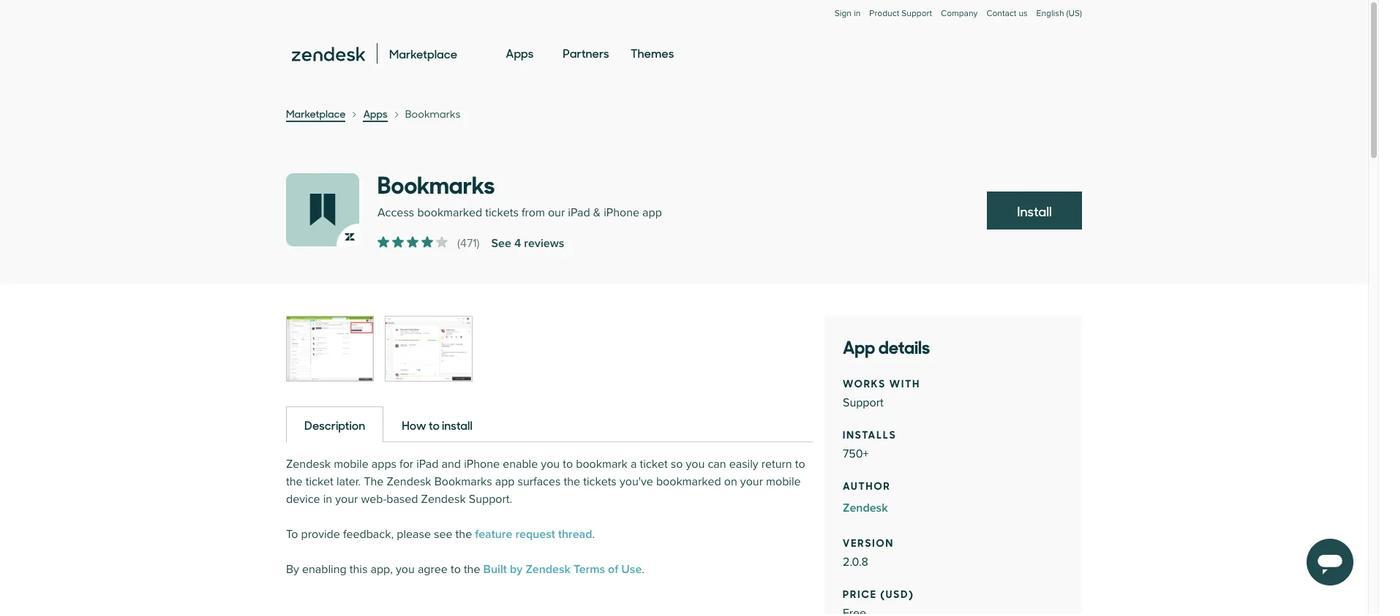 Task type: locate. For each thing, give the bounding box(es) containing it.
tickets down bookmark
[[583, 475, 617, 490]]

. right of on the bottom of page
[[642, 563, 645, 577]]

see
[[434, 528, 453, 542]]

0 vertical spatial app
[[643, 206, 662, 220]]

this
[[350, 563, 368, 577]]

by enabling this app, you agree to the built by zendesk terms of use .
[[286, 563, 645, 577]]

support down works
[[843, 396, 884, 410]]

product support
[[870, 8, 932, 19]]

1 horizontal spatial in
[[854, 8, 861, 19]]

0 horizontal spatial your
[[335, 492, 358, 507]]

iphone
[[604, 206, 639, 220], [464, 457, 500, 472]]

0 horizontal spatial .
[[592, 528, 595, 542]]

1 vertical spatial in
[[323, 492, 332, 507]]

version 2.0.8
[[843, 535, 894, 570]]

tickets up see
[[485, 206, 519, 220]]

company
[[941, 8, 978, 19]]

apps link left the partners link
[[506, 32, 534, 75]]

to inside tab list
[[429, 417, 440, 433]]

1 horizontal spatial bookmarked
[[656, 475, 721, 490]]

0 horizontal spatial apps
[[363, 106, 388, 121]]

1 vertical spatial .
[[642, 563, 645, 577]]

iphone right and
[[464, 457, 500, 472]]

surfaces
[[518, 475, 561, 490]]

you right the "app," at the left of the page
[[396, 563, 415, 577]]

)
[[477, 236, 480, 251]]

version
[[843, 535, 894, 550]]

0 horizontal spatial bookmarked
[[417, 206, 482, 220]]

zendesk
[[286, 457, 331, 472], [387, 475, 431, 490], [421, 492, 466, 507], [843, 501, 888, 516], [526, 563, 571, 577]]

star fill image left (
[[436, 236, 448, 248]]

0 vertical spatial ticket
[[640, 457, 668, 472]]

your down the later.
[[335, 492, 358, 507]]

1 horizontal spatial apps
[[506, 45, 534, 61]]

zendesk link
[[843, 500, 1064, 517]]

ticket
[[640, 457, 668, 472], [306, 475, 334, 490]]

partners
[[563, 45, 609, 61]]

the
[[364, 475, 384, 490]]

1 horizontal spatial iphone
[[604, 206, 639, 220]]

your down easily at bottom
[[740, 475, 763, 490]]

ticket right a
[[640, 457, 668, 472]]

0 vertical spatial ipad
[[568, 206, 590, 220]]

apps right marketplace
[[363, 106, 388, 121]]

zendesk up see
[[421, 492, 466, 507]]

themes
[[631, 45, 674, 61]]

support
[[902, 8, 932, 19], [843, 396, 884, 410]]

in right device at the bottom
[[323, 492, 332, 507]]

star fill image down access
[[378, 236, 389, 248]]

works
[[843, 375, 886, 391]]

in right sign
[[854, 8, 861, 19]]

ipad
[[568, 206, 590, 220], [416, 457, 439, 472]]

0 vertical spatial mobile
[[334, 457, 369, 472]]

zendesk mobile apps for ipad and iphone enable you to bookmark a ticket so you can easily return to the ticket later. the zendesk bookmarks app surfaces the tickets you've bookmarked on your mobile device in your web-based zendesk support.
[[286, 457, 805, 507]]

you
[[541, 457, 560, 472], [686, 457, 705, 472], [396, 563, 415, 577]]

the left built
[[464, 563, 480, 577]]

bookmarked up (
[[417, 206, 482, 220]]

1 horizontal spatial mobile
[[766, 475, 801, 490]]

in
[[854, 8, 861, 19], [323, 492, 332, 507]]

terms
[[574, 563, 605, 577]]

0 vertical spatial tickets
[[485, 206, 519, 220]]

to right how at the left of the page
[[429, 417, 440, 433]]

so
[[671, 457, 683, 472]]

bookmarks inside bookmarks access bookmarked tickets from our ipad & iphone app
[[378, 166, 495, 200]]

installs
[[843, 427, 897, 442]]

1 vertical spatial apps link
[[363, 106, 388, 122]]

by
[[286, 563, 299, 577]]

you right the so
[[686, 457, 705, 472]]

how
[[402, 417, 426, 433]]

0 vertical spatial apps
[[506, 45, 534, 61]]

iphone right &
[[604, 206, 639, 220]]

provide
[[301, 528, 340, 542]]

1 horizontal spatial tickets
[[583, 475, 617, 490]]

750+
[[843, 447, 869, 462]]

1 vertical spatial iphone
[[464, 457, 500, 472]]

tab list
[[286, 406, 813, 443]]

bookmarks
[[405, 107, 460, 121], [378, 166, 495, 200], [434, 475, 492, 490]]

app
[[643, 206, 662, 220], [495, 475, 515, 490]]

zendesk right the by
[[526, 563, 571, 577]]

partners link
[[563, 32, 609, 75]]

app right &
[[643, 206, 662, 220]]

tickets inside zendesk mobile apps for ipad and iphone enable you to bookmark a ticket so you can easily return to the ticket later. the zendesk bookmarks app surfaces the tickets you've bookmarked on your mobile device in your web-based zendesk support.
[[583, 475, 617, 490]]

you up the surfaces
[[541, 457, 560, 472]]

2 horizontal spatial star fill image
[[421, 236, 433, 248]]

1 vertical spatial tickets
[[583, 475, 617, 490]]

0 horizontal spatial ipad
[[416, 457, 439, 472]]

0 horizontal spatial ticket
[[306, 475, 334, 490]]

1 horizontal spatial star fill image
[[407, 236, 419, 248]]

zendesk image
[[292, 47, 365, 62]]

1 horizontal spatial star fill image
[[436, 236, 448, 248]]

0 horizontal spatial in
[[323, 492, 332, 507]]

feedback,
[[343, 528, 394, 542]]

0 vertical spatial bookmarks
[[405, 107, 460, 121]]

471
[[460, 236, 477, 251]]

1 vertical spatial mobile
[[766, 475, 801, 490]]

apps left partners
[[506, 45, 534, 61]]

contact
[[987, 8, 1017, 19]]

0 vertical spatial support
[[902, 8, 932, 19]]

a
[[631, 457, 637, 472]]

zendesk inside "link"
[[843, 501, 888, 516]]

1 horizontal spatial app
[[643, 206, 662, 220]]

0 horizontal spatial app
[[495, 475, 515, 490]]

description
[[304, 417, 365, 433]]

based
[[386, 492, 418, 507]]

access
[[378, 206, 414, 220]]

0 horizontal spatial tickets
[[485, 206, 519, 220]]

install
[[1017, 202, 1052, 220]]

0 vertical spatial your
[[740, 475, 763, 490]]

mobile down return
[[766, 475, 801, 490]]

iphone inside bookmarks access bookmarked tickets from our ipad & iphone app
[[604, 206, 639, 220]]

3 star fill image from the left
[[421, 236, 433, 248]]

see 4 reviews
[[491, 236, 564, 251]]

2 horizontal spatial you
[[686, 457, 705, 472]]

use
[[621, 563, 642, 577]]

to
[[429, 417, 440, 433], [563, 457, 573, 472], [795, 457, 805, 472], [451, 563, 461, 577]]

bookmarked down the so
[[656, 475, 721, 490]]

app details
[[843, 333, 930, 359]]

0 vertical spatial apps link
[[506, 32, 534, 75]]

1 vertical spatial bookmarked
[[656, 475, 721, 490]]

2.0.8
[[843, 555, 868, 570]]

1 vertical spatial bookmarks
[[378, 166, 495, 200]]

request
[[515, 528, 555, 542]]

built by zendesk terms of use link
[[483, 563, 642, 577]]

tickets
[[485, 206, 519, 220], [583, 475, 617, 490]]

.
[[592, 528, 595, 542], [642, 563, 645, 577]]

0 horizontal spatial preview image of app image
[[287, 317, 373, 381]]

star fill image
[[378, 236, 389, 248], [436, 236, 448, 248]]

return
[[762, 457, 792, 472]]

1 vertical spatial support
[[843, 396, 884, 410]]

english
[[1037, 8, 1064, 19]]

0 horizontal spatial iphone
[[464, 457, 500, 472]]

apps link
[[506, 32, 534, 75], [363, 106, 388, 122]]

0 vertical spatial iphone
[[604, 206, 639, 220]]

your
[[740, 475, 763, 490], [335, 492, 358, 507]]

0 horizontal spatial star fill image
[[378, 236, 389, 248]]

1 horizontal spatial support
[[902, 8, 932, 19]]

support right product
[[902, 8, 932, 19]]

1 star fill image from the left
[[392, 236, 404, 248]]

preview image of app image
[[287, 317, 373, 381], [386, 317, 472, 381]]

ticket up device at the bottom
[[306, 475, 334, 490]]

star fill image
[[392, 236, 404, 248], [407, 236, 419, 248], [421, 236, 433, 248]]

ipad inside bookmarks access bookmarked tickets from our ipad & iphone app
[[568, 206, 590, 220]]

bookmarked
[[417, 206, 482, 220], [656, 475, 721, 490]]

zendesk down the author
[[843, 501, 888, 516]]

1 horizontal spatial ipad
[[568, 206, 590, 220]]

2 vertical spatial bookmarks
[[434, 475, 492, 490]]

. up terms at bottom
[[592, 528, 595, 542]]

us
[[1019, 8, 1028, 19]]

zendesk down the for
[[387, 475, 431, 490]]

0 vertical spatial bookmarked
[[417, 206, 482, 220]]

0 vertical spatial in
[[854, 8, 861, 19]]

1 horizontal spatial apps link
[[506, 32, 534, 75]]

to
[[286, 528, 298, 542]]

ipad right the for
[[416, 457, 439, 472]]

mobile up the later.
[[334, 457, 369, 472]]

0 vertical spatial .
[[592, 528, 595, 542]]

1 vertical spatial ipad
[[416, 457, 439, 472]]

apps
[[506, 45, 534, 61], [363, 106, 388, 121]]

ipad left &
[[568, 206, 590, 220]]

web-
[[361, 492, 387, 507]]

ipad inside zendesk mobile apps for ipad and iphone enable you to bookmark a ticket so you can easily return to the ticket later. the zendesk bookmarks app surfaces the tickets you've bookmarked on your mobile device in your web-based zendesk support.
[[416, 457, 439, 472]]

1 vertical spatial app
[[495, 475, 515, 490]]

1 horizontal spatial .
[[642, 563, 645, 577]]

apps link right marketplace link
[[363, 106, 388, 122]]

0 horizontal spatial support
[[843, 396, 884, 410]]

app up 'support.'
[[495, 475, 515, 490]]

the right the surfaces
[[564, 475, 580, 490]]

0 horizontal spatial star fill image
[[392, 236, 404, 248]]

1 horizontal spatial preview image of app image
[[386, 317, 472, 381]]



Task type: describe. For each thing, give the bounding box(es) containing it.
iphone inside zendesk mobile apps for ipad and iphone enable you to bookmark a ticket so you can easily return to the ticket later. the zendesk bookmarks app surfaces the tickets you've bookmarked on your mobile device in your web-based zendesk support.
[[464, 457, 500, 472]]

bookmarks for bookmarks
[[405, 107, 460, 121]]

(us)
[[1067, 8, 1082, 19]]

on
[[724, 475, 737, 490]]

easily
[[729, 457, 759, 472]]

to right agree
[[451, 563, 461, 577]]

of
[[608, 563, 618, 577]]

installs 750+
[[843, 427, 897, 462]]

0 horizontal spatial mobile
[[334, 457, 369, 472]]

contact us link
[[987, 8, 1028, 19]]

in inside zendesk mobile apps for ipad and iphone enable you to bookmark a ticket so you can easily return to the ticket later. the zendesk bookmarks app surfaces the tickets you've bookmarked on your mobile device in your web-based zendesk support.
[[323, 492, 332, 507]]

global-navigation-secondary element
[[286, 0, 1082, 34]]

the up device at the bottom
[[286, 475, 303, 490]]

how to install
[[402, 417, 473, 433]]

from
[[522, 206, 545, 220]]

1 star fill image from the left
[[378, 236, 389, 248]]

themes link
[[631, 32, 674, 75]]

sign in link
[[835, 8, 861, 19]]

0 horizontal spatial you
[[396, 563, 415, 577]]

to left bookmark
[[563, 457, 573, 472]]

price
[[843, 586, 877, 601]]

1 vertical spatial your
[[335, 492, 358, 507]]

1 vertical spatial ticket
[[306, 475, 334, 490]]

works with support
[[843, 375, 921, 410]]

device
[[286, 492, 320, 507]]

the right see
[[456, 528, 472, 542]]

to provide feedback, please see the feature request thread .
[[286, 528, 595, 542]]

enabling
[[302, 563, 347, 577]]

2 star fill image from the left
[[436, 236, 448, 248]]

install button
[[987, 192, 1082, 230]]

our
[[548, 206, 565, 220]]

zendesk up device at the bottom
[[286, 457, 331, 472]]

app inside bookmarks access bookmarked tickets from our ipad & iphone app
[[643, 206, 662, 220]]

&
[[593, 206, 601, 220]]

support inside global-navigation-secondary 'element'
[[902, 8, 932, 19]]

install
[[442, 417, 473, 433]]

feature request thread link
[[475, 528, 592, 542]]

english (us)
[[1037, 8, 1082, 19]]

1 horizontal spatial ticket
[[640, 457, 668, 472]]

bookmarks for bookmarks access bookmarked tickets from our ipad & iphone app
[[378, 166, 495, 200]]

marketplace
[[286, 106, 346, 121]]

price (usd)
[[843, 586, 914, 601]]

bookmarked inside zendesk mobile apps for ipad and iphone enable you to bookmark a ticket so you can easily return to the ticket later. the zendesk bookmarks app surfaces the tickets you've bookmarked on your mobile device in your web-based zendesk support.
[[656, 475, 721, 490]]

4
[[514, 236, 521, 251]]

( 471 )
[[457, 236, 480, 251]]

can
[[708, 457, 726, 472]]

tab list containing description
[[286, 406, 813, 443]]

marketplace link
[[286, 106, 346, 122]]

1 horizontal spatial your
[[740, 475, 763, 490]]

bookmarks inside zendesk mobile apps for ipad and iphone enable you to bookmark a ticket so you can easily return to the ticket later. the zendesk bookmarks app surfaces the tickets you've bookmarked on your mobile device in your web-based zendesk support.
[[434, 475, 492, 490]]

bookmark
[[576, 457, 628, 472]]

thread
[[558, 528, 592, 542]]

in inside global-navigation-secondary 'element'
[[854, 8, 861, 19]]

to right return
[[795, 457, 805, 472]]

author
[[843, 478, 891, 493]]

(
[[457, 236, 460, 251]]

1 horizontal spatial you
[[541, 457, 560, 472]]

contact us
[[987, 8, 1028, 19]]

you've
[[620, 475, 653, 490]]

company link
[[941, 8, 978, 34]]

built
[[483, 563, 507, 577]]

2 star fill image from the left
[[407, 236, 419, 248]]

1 preview image of app image from the left
[[287, 317, 373, 381]]

app,
[[371, 563, 393, 577]]

apps
[[372, 457, 397, 472]]

(usd)
[[881, 586, 914, 601]]

later.
[[337, 475, 361, 490]]

see 4 reviews link
[[491, 235, 564, 252]]

sign
[[835, 8, 852, 19]]

details
[[879, 333, 930, 359]]

with
[[890, 375, 921, 391]]

product support link
[[870, 8, 932, 19]]

tickets inside bookmarks access bookmarked tickets from our ipad & iphone app
[[485, 206, 519, 220]]

feature
[[475, 528, 512, 542]]

bookmarked inside bookmarks access bookmarked tickets from our ipad & iphone app
[[417, 206, 482, 220]]

2 preview image of app image from the left
[[386, 317, 472, 381]]

sign in
[[835, 8, 861, 19]]

please
[[397, 528, 431, 542]]

0 horizontal spatial apps link
[[363, 106, 388, 122]]

agree
[[418, 563, 448, 577]]

and
[[442, 457, 461, 472]]

product
[[870, 8, 899, 19]]

bookmarks access bookmarked tickets from our ipad & iphone app
[[378, 166, 662, 220]]

support inside works with support
[[843, 396, 884, 410]]

by
[[510, 563, 523, 577]]

enable
[[503, 457, 538, 472]]

english (us) link
[[1037, 8, 1082, 34]]

1 vertical spatial apps
[[363, 106, 388, 121]]

reviews
[[524, 236, 564, 251]]

support.
[[469, 492, 512, 507]]

app inside zendesk mobile apps for ipad and iphone enable you to bookmark a ticket so you can easily return to the ticket later. the zendesk bookmarks app surfaces the tickets you've bookmarked on your mobile device in your web-based zendesk support.
[[495, 475, 515, 490]]

app
[[843, 333, 875, 359]]

for
[[400, 457, 413, 472]]

see
[[491, 236, 511, 251]]



Task type: vqa. For each thing, say whether or not it's contained in the screenshot.
Start your free Zendesk trial
no



